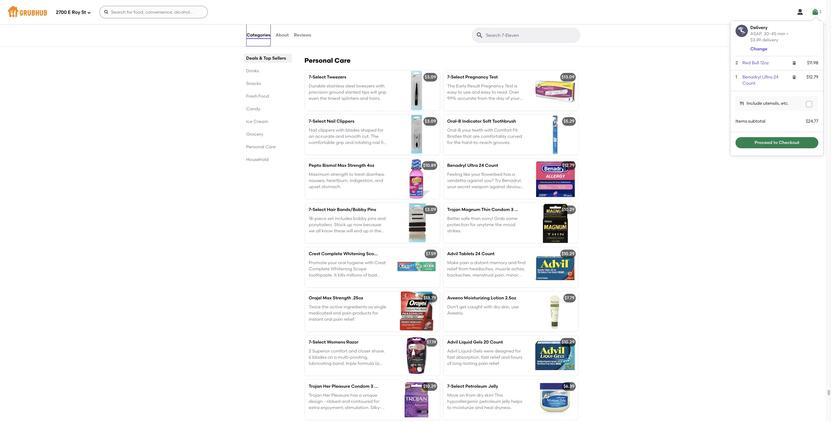 Task type: vqa. For each thing, say whether or not it's contained in the screenshot.


Task type: locate. For each thing, give the bounding box(es) containing it.
the inside twice the active ingredients as single medicated oral pain products for instant oral pain relief.
[[322, 305, 329, 310]]

3 for trojan her pleasure condom 3 pack
[[371, 384, 374, 390]]

to down move
[[448, 406, 452, 411]]

1 horizontal spatial 3
[[511, 207, 514, 213]]

stomach.
[[322, 184, 341, 190]]

24 for $12.79
[[479, 163, 484, 168]]

bristles
[[448, 134, 462, 139]]

pack
[[515, 207, 526, 213], [375, 384, 385, 390]]

personal down grocery
[[247, 144, 265, 150]]

pain down ingredients
[[342, 311, 352, 316]]

durable
[[309, 83, 326, 89]]

1 vertical spatial trojan
[[309, 384, 322, 390]]

1 horizontal spatial relief
[[491, 355, 501, 360]]

min
[[778, 31, 786, 36]]

3 inside 3 button
[[820, 9, 822, 14]]

max up strength
[[338, 163, 347, 168]]

1 horizontal spatial benadryl ultra 24 count
[[743, 75, 779, 86]]

$3.09 for oral-
[[425, 119, 436, 124]]

0 vertical spatial smooth
[[345, 134, 361, 139]]

1 horizontal spatial condom
[[492, 207, 510, 213]]

blades
[[346, 128, 360, 133]]

pack for trojan magnum thin condom 3 pack
[[515, 207, 526, 213]]

condom up the unique
[[351, 384, 370, 390]]

pleasure inside trojan her pleasure has a unique design - ribbed and contoured for extra enjoyment; stimulation. silky- smooth lubricant for comfort and sensitivity.
[[332, 393, 350, 398]]

has up benadryl,
[[504, 172, 512, 177]]

to right seem
[[375, 235, 379, 240]]

make
[[448, 260, 459, 266]]

1 vertical spatial condom
[[351, 384, 370, 390]]

benadryl ultra 24 count up like
[[448, 163, 499, 168]]

2 oral- from the top
[[448, 128, 459, 133]]

7-select tweezers image
[[394, 71, 440, 111]]

oral- for oral-b indicator soft toothbrush
[[448, 119, 459, 124]]

teeth
[[473, 128, 484, 133]]

pleasure for condom
[[332, 384, 350, 390]]

personal up '7-select tweezers'
[[305, 57, 333, 64]]

select for tweezers
[[313, 75, 326, 80]]

grip up precision. at the top left of page
[[336, 140, 344, 145]]

for inside oral-b your teeth with comfort fit bristles that are comfortably curved for the hard-to-reach grooves.
[[448, 140, 453, 145]]

ultra down "12oz"
[[763, 75, 773, 80]]

and inside the advil liquid-gels were designed for fast absorption, fast relief and hours of long-lasting pain relief.
[[502, 355, 510, 360]]

strength up treat
[[348, 163, 366, 168]]

gels for liquid-
[[474, 349, 483, 354]]

7- for 7-select hair bands/bobby pins
[[309, 207, 313, 213]]

relief down were
[[491, 355, 501, 360]]

3 $3.09 from the top
[[425, 207, 436, 213]]

1 vertical spatial use
[[512, 305, 519, 310]]

b left the indicator
[[459, 119, 462, 124]]

and inside the early result pregnancy test is easy to use and easy to read. over 99% accurate from the day of your expected period.
[[472, 90, 480, 95]]

1 vertical spatial dry
[[477, 393, 484, 398]]

as
[[368, 305, 373, 310]]

advil liquid gels 20 count
[[448, 340, 503, 345]]

the right in
[[375, 229, 382, 234]]

use right skin,
[[512, 305, 519, 310]]

dry
[[494, 305, 501, 310], [477, 393, 484, 398]]

pain right lasting
[[479, 361, 488, 367]]

to left treat
[[349, 172, 354, 177]]

cream
[[254, 119, 269, 124]]

$12.79 inside tooltip
[[807, 75, 819, 80]]

for up silky-
[[374, 399, 380, 405]]

0 horizontal spatial benadryl
[[448, 163, 467, 168]]

care inside "personal care" tab
[[266, 144, 276, 150]]

ice
[[247, 119, 253, 124]]

from right on
[[466, 393, 476, 398]]

petroleum
[[466, 384, 488, 390]]

rotating
[[355, 140, 372, 145]]

the inside the early result pregnancy test is easy to use and easy to read. over 99% accurate from the day of your expected period.
[[489, 96, 496, 101]]

count up the distant on the bottom right of page
[[482, 252, 495, 257]]

7-select womens razor image
[[394, 336, 440, 376]]

smooth down blades
[[345, 134, 361, 139]]

for down stimulation.
[[346, 412, 352, 417]]

personal care up '7-select tweezers'
[[305, 57, 351, 64]]

7-select petroleum jelly image
[[532, 380, 579, 421]]

oral down 'medicated' in the bottom left of the page
[[325, 317, 333, 322]]

0 vertical spatial of
[[506, 96, 510, 101]]

will inside durable stainless steel tweezers with precision ground slanted tips will grip even the tiniest splinters and hairs.
[[371, 90, 377, 95]]

proceed
[[755, 140, 773, 145]]

womens
[[327, 340, 346, 345]]

1 vertical spatial personal
[[247, 144, 265, 150]]

a up "contoured"
[[359, 393, 362, 398]]

for inside nail clippers with blades shaped for an accurate and smooth cut.  the comfortable grip and rotating nail file offer optimal precision.
[[378, 128, 384, 133]]

your up daisies
[[448, 184, 457, 190]]

distant
[[474, 260, 489, 266]]

0 vertical spatial the
[[448, 83, 456, 89]]

2 horizontal spatial a
[[513, 172, 515, 177]]

end
[[354, 229, 362, 234]]

2 horizontal spatial 3
[[820, 9, 822, 14]]

1 vertical spatial accurate
[[316, 134, 335, 139]]

0 horizontal spatial the
[[371, 134, 379, 139]]

pepto bismol max strength 4oz image
[[394, 159, 440, 199]]

2 $3.09 from the top
[[425, 119, 436, 124]]

0 horizontal spatial personal care
[[247, 144, 276, 150]]

0 horizontal spatial a
[[359, 393, 362, 398]]

1 horizontal spatial test
[[505, 83, 514, 89]]

benadryl up "feeling"
[[448, 163, 467, 168]]

1 horizontal spatial benadryl
[[743, 75, 762, 80]]

$3.09 for trojan
[[425, 207, 436, 213]]

0 vertical spatial her
[[323, 384, 331, 390]]

bull
[[752, 60, 760, 66]]

were
[[484, 349, 494, 354]]

fresh food tab
[[247, 93, 290, 100]]

roy
[[72, 9, 80, 15]]

oral-
[[448, 119, 459, 124], [448, 128, 459, 133]]

to inside "move on from dry skin! this hypoallergenic petroleum jelly helps to moisturize and heal dryness."
[[448, 406, 452, 411]]

0 vertical spatial test
[[490, 75, 498, 80]]

ponytailers.
[[309, 222, 333, 228]]

7-select vanilla sandwich cookie 13oz image
[[394, 4, 440, 45]]

1 vertical spatial test
[[505, 83, 514, 89]]

1 vertical spatial relief
[[491, 355, 501, 360]]

the down bristles
[[454, 140, 461, 145]]

1 vertical spatial her
[[323, 393, 331, 398]]

with inside durable stainless steel tweezers with precision ground slanted tips will grip even the tiniest splinters and hairs.
[[376, 83, 385, 89]]

1 vertical spatial pregnancy
[[482, 83, 504, 89]]

2 horizontal spatial svg image
[[812, 8, 820, 16]]

0 vertical spatial trojan
[[448, 207, 461, 213]]

7-select hair bands/bobby pins image
[[394, 203, 440, 244]]

and inside 'feeling like your flowerbed has a vendetta against you? try benadryl, your secret weapon against devious daisies and corrupt carnations.'
[[463, 191, 472, 196]]

deals & top sellers
[[247, 56, 287, 61]]

pack up the unique
[[375, 384, 385, 390]]

1 horizontal spatial a
[[471, 260, 473, 266]]

your right like
[[472, 172, 481, 177]]

1 horizontal spatial dry
[[494, 305, 501, 310]]

asap,
[[751, 31, 763, 36]]

shaped
[[361, 128, 377, 133]]

0 horizontal spatial accurate
[[316, 134, 335, 139]]

a inside trojan her pleasure has a unique design - ribbed and contoured for extra enjoyment; stimulation. silky- smooth lubricant for comfort and sensitivity.
[[359, 393, 362, 398]]

1 horizontal spatial relief.
[[489, 361, 501, 367]]

0 vertical spatial max
[[338, 163, 347, 168]]

0 horizontal spatial relief
[[448, 267, 458, 272]]

complete
[[322, 252, 343, 257]]

orajel max strength .25oz image
[[394, 292, 440, 332]]

lubricant
[[326, 412, 345, 417]]

seem
[[363, 235, 374, 240]]

1 vertical spatial pleasure
[[332, 393, 350, 398]]

trojan inside trojan her pleasure has a unique design - ribbed and contoured for extra enjoyment; stimulation. silky- smooth lubricant for comfort and sensitivity.
[[309, 393, 322, 398]]

1 horizontal spatial of
[[506, 96, 510, 101]]

tooltip
[[731, 17, 824, 156]]

select up early
[[451, 75, 465, 80]]

svg image for include utensils, etc.
[[740, 101, 745, 106]]

1 horizontal spatial svg image
[[797, 8, 805, 16]]

1 horizontal spatial has
[[504, 172, 512, 177]]

her inside trojan her pleasure has a unique design - ribbed and contoured for extra enjoyment; stimulation. silky- smooth lubricant for comfort and sensitivity.
[[323, 393, 331, 398]]

7- up 99%
[[448, 75, 451, 80]]

1 vertical spatial will
[[347, 229, 353, 234]]

to right proceed
[[774, 140, 779, 145]]

advil inside the advil liquid-gels were designed for fast absorption, fast relief and hours of long-lasting pain relief.
[[448, 349, 458, 354]]

benadryl ultra 24 count
[[743, 75, 779, 86], [448, 163, 499, 168]]

the down the precision
[[320, 96, 327, 101]]

a
[[513, 172, 515, 177], [471, 260, 473, 266], [359, 393, 362, 398]]

will
[[371, 90, 377, 95], [347, 229, 353, 234]]

2 vertical spatial $3.09
[[425, 207, 436, 213]]

active
[[330, 305, 343, 310]]

comfort
[[495, 128, 512, 133]]

7-select pregnancy test
[[448, 75, 498, 80]]

from up backaches,
[[459, 267, 469, 272]]

tweezers
[[327, 75, 347, 80]]

fast up long-
[[448, 355, 456, 360]]

deals
[[247, 56, 259, 61]]

select up piece
[[313, 207, 326, 213]]

a up benadryl,
[[513, 172, 515, 177]]

the left early
[[448, 83, 456, 89]]

nail up 'clippers'
[[327, 119, 336, 124]]

indigestion,
[[350, 178, 374, 183]]

pack up some
[[515, 207, 526, 213]]

0 vertical spatial dry
[[494, 305, 501, 310]]

for down as
[[373, 311, 378, 316]]

1 horizontal spatial personal care
[[305, 57, 351, 64]]

liquid
[[459, 340, 473, 345]]

condom for a
[[351, 384, 370, 390]]

2 vertical spatial advil
[[448, 349, 458, 354]]

1 horizontal spatial the
[[448, 83, 456, 89]]

with up hairs.
[[376, 83, 385, 89]]

select up 'clippers'
[[313, 119, 326, 124]]

0 vertical spatial grip
[[378, 90, 387, 95]]

0 horizontal spatial care
[[266, 144, 276, 150]]

her for trojan her pleasure condom 3 pack
[[323, 384, 331, 390]]

dry inside "move on from dry skin! this hypoallergenic petroleum jelly helps to moisturize and heal dryness."
[[477, 393, 484, 398]]

gels inside the advil liquid-gels were designed for fast absorption, fast relief and hours of long-lasting pain relief.
[[474, 349, 483, 354]]

0 vertical spatial pleasure
[[332, 384, 350, 390]]

grocery tab
[[247, 131, 290, 138]]

1 $3.09 from the top
[[425, 75, 436, 80]]

18-
[[309, 216, 315, 221]]

and inside "move on from dry skin! this hypoallergenic petroleum jelly helps to moisturize and heal dryness."
[[475, 406, 484, 411]]

$3.49
[[751, 37, 762, 43]]

up left in
[[363, 229, 369, 234]]

1 oral- from the top
[[448, 119, 459, 124]]

use down early
[[464, 90, 471, 95]]

pregnancy up read. on the top right
[[482, 83, 504, 89]]

svg image
[[797, 8, 805, 16], [812, 8, 820, 16], [740, 101, 745, 106]]

proceed to checkout
[[755, 140, 800, 145]]

has inside 'feeling like your flowerbed has a vendetta against you? try benadryl, your secret weapon against devious daisies and corrupt carnations.'
[[504, 172, 512, 177]]

candy tab
[[247, 106, 290, 112]]

from up 'period.' at the top
[[478, 96, 488, 101]]

1 vertical spatial of
[[448, 361, 452, 367]]

0 vertical spatial ultra
[[763, 75, 773, 80]]

trojan her pleasure has a unique design - ribbed and contoured for extra enjoyment; stimulation. silky- smooth lubricant for comfort and sensitivity.
[[309, 393, 382, 423]]

svg image inside 3 button
[[812, 8, 820, 16]]

$5.29
[[564, 119, 575, 124]]

1 b from the top
[[459, 119, 462, 124]]

0 horizontal spatial ultra
[[468, 163, 478, 168]]

accurate
[[458, 96, 477, 101], [316, 134, 335, 139]]

2 easy from the left
[[481, 90, 491, 95]]

main navigation navigation
[[0, 0, 827, 24]]

1 vertical spatial nail
[[309, 128, 317, 133]]

against up weapon
[[468, 178, 484, 183]]

oral- for oral-b your teeth with comfort fit bristles that are comfortably curved for the hard-to-reach grooves.
[[448, 128, 459, 133]]

max right orajel
[[323, 296, 332, 301]]

0 horizontal spatial fast
[[448, 355, 456, 360]]

vanilla cream filled cookies. button
[[305, 4, 440, 45]]

from inside "move on from dry skin! this hypoallergenic petroleum jelly helps to moisturize and heal dryness."
[[466, 393, 476, 398]]

nail clippers with blades shaped for an accurate and smooth cut.  the comfortable grip and rotating nail file offer optimal precision.
[[309, 128, 388, 152]]

contoured
[[351, 399, 373, 405]]

1 vertical spatial the
[[371, 134, 379, 139]]

1 horizontal spatial pack
[[515, 207, 526, 213]]

to inside button
[[774, 140, 779, 145]]

advil left liquid on the bottom of page
[[448, 340, 458, 345]]

gels for liquid
[[474, 340, 483, 345]]

benadryl ultra 24 count image
[[532, 159, 579, 199]]

benadryl down bull
[[743, 75, 762, 80]]

2
[[736, 60, 739, 66]]

0 vertical spatial relief
[[448, 267, 458, 272]]

0 vertical spatial oral
[[333, 311, 341, 316]]

snacks tab
[[247, 80, 290, 87]]

from inside the early result pregnancy test is easy to use and easy to read. over 99% accurate from the day of your expected period.
[[478, 96, 488, 101]]

smooth inside trojan her pleasure has a unique design - ribbed and contoured for extra enjoyment; stimulation. silky- smooth lubricant for comfort and sensitivity.
[[309, 412, 325, 417]]

select for nail
[[313, 119, 326, 124]]

pain inside the advil liquid-gels were designed for fast absorption, fast relief and hours of long-lasting pain relief.
[[479, 361, 488, 367]]

up left now
[[347, 222, 353, 228]]

oral down active
[[333, 311, 341, 316]]

soft
[[483, 119, 492, 124]]

benadryl,
[[502, 178, 522, 183]]

0 horizontal spatial has
[[351, 393, 358, 398]]

personal care tab
[[247, 144, 290, 150]]

accurate inside nail clippers with blades shaped for an accurate and smooth cut.  the comfortable grip and rotating nail file offer optimal precision.
[[316, 134, 335, 139]]

b for indicator
[[459, 119, 462, 124]]

test up read. on the top right
[[490, 75, 498, 80]]

0 vertical spatial personal
[[305, 57, 333, 64]]

0 horizontal spatial nail
[[309, 128, 317, 133]]

the inside the early result pregnancy test is easy to use and easy to read. over 99% accurate from the day of your expected period.
[[448, 83, 456, 89]]

trojan for trojan her pleasure has a unique design - ribbed and contoured for extra enjoyment; stimulation. silky- smooth lubricant for comfort and sensitivity.
[[309, 393, 322, 398]]

3 advil from the top
[[448, 349, 458, 354]]

for up hours
[[516, 349, 521, 354]]

1 vertical spatial a
[[471, 260, 473, 266]]

0 vertical spatial has
[[504, 172, 512, 177]]

your inside the early result pregnancy test is easy to use and easy to read. over 99% accurate from the day of your expected period.
[[511, 96, 520, 101]]

1 vertical spatial ultra
[[468, 163, 478, 168]]

dry left skin! in the right of the page
[[477, 393, 484, 398]]

care up tweezers
[[335, 57, 351, 64]]

find
[[518, 260, 526, 266]]

relief. down were
[[489, 361, 501, 367]]

pregnancy up result
[[466, 75, 489, 80]]

aveeno.
[[448, 311, 464, 316]]

twice
[[309, 305, 321, 310]]

1 vertical spatial oral
[[325, 317, 333, 322]]

use inside don't get caught with dry skin, use aveeno.
[[512, 305, 519, 310]]

pack for trojan her pleasure condom 3 pack
[[375, 384, 385, 390]]

0 vertical spatial oral-
[[448, 119, 459, 124]]

0 horizontal spatial pack
[[375, 384, 385, 390]]

advil for advil tablets 24 count
[[448, 252, 458, 257]]

0 vertical spatial advil
[[448, 252, 458, 257]]

svg image inside tooltip
[[740, 101, 745, 106]]

1 vertical spatial has
[[351, 393, 358, 398]]

delivery icon image
[[736, 25, 749, 37]]

0 vertical spatial $3.09
[[425, 75, 436, 80]]

magnum
[[462, 207, 481, 213]]

$10.89
[[423, 163, 436, 168]]

b for your
[[459, 128, 461, 133]]

1 easy from the left
[[448, 90, 457, 95]]

hairs.
[[370, 96, 381, 101]]

move
[[448, 393, 459, 398]]

of right day
[[506, 96, 510, 101]]

1 vertical spatial strength
[[333, 296, 351, 301]]

for down bristles
[[448, 140, 453, 145]]

4oz
[[367, 163, 375, 168]]

count up include
[[743, 81, 756, 86]]

ultra
[[763, 75, 773, 80], [468, 163, 478, 168]]

medicated
[[309, 311, 332, 316]]

to down early
[[458, 90, 463, 95]]

2 vertical spatial trojan
[[309, 393, 322, 398]]

tablets
[[459, 252, 475, 257]]

0 vertical spatial personal care
[[305, 57, 351, 64]]

1 vertical spatial care
[[266, 144, 276, 150]]

pain down the "tablets"
[[460, 260, 469, 266]]

oral- inside oral-b your teeth with comfort fit bristles that are comfortably curved for the hard-to-reach grooves.
[[448, 128, 459, 133]]

your up the that
[[462, 128, 472, 133]]

advil left 'liquid-'
[[448, 349, 458, 354]]

relief. inside the advil liquid-gels were designed for fast absorption, fast relief and hours of long-lasting pain relief.
[[489, 361, 501, 367]]

a down advil tablets 24 count
[[471, 260, 473, 266]]

a inside 'feeling like your flowerbed has a vendetta against you? try benadryl, your secret weapon against devious daisies and corrupt carnations.'
[[513, 172, 515, 177]]

carnations.
[[489, 191, 513, 196]]

select for pregnancy
[[451, 75, 465, 80]]

advil liquid gels 20 count image
[[532, 336, 579, 376]]

1 vertical spatial grip
[[336, 140, 344, 145]]

2700 e roy st
[[56, 9, 86, 15]]

advil for advil liquid gels 20 count
[[448, 340, 458, 345]]

strength up active
[[333, 296, 351, 301]]

select up durable
[[313, 75, 326, 80]]

2 b from the top
[[459, 128, 461, 133]]

0 vertical spatial pregnancy
[[466, 75, 489, 80]]

all
[[316, 229, 321, 234]]

for down than
[[471, 222, 476, 228]]

1 vertical spatial from
[[459, 267, 469, 272]]

1 horizontal spatial smooth
[[345, 134, 361, 139]]

will up hairs.
[[371, 90, 377, 95]]

smooth up sensitivity.
[[309, 412, 325, 417]]

svg image for 3
[[812, 8, 820, 16]]

crest complete whitening scope 4.4oz image
[[394, 248, 440, 288]]

7- for 7-select tweezers
[[309, 75, 313, 80]]

has up "contoured"
[[351, 393, 358, 398]]

0 vertical spatial against
[[468, 178, 484, 183]]

0 vertical spatial $12.79
[[807, 75, 819, 80]]

change button
[[751, 46, 768, 52]]

7- up an
[[309, 119, 313, 124]]

silky-
[[371, 406, 382, 411]]

care down grocery tab
[[266, 144, 276, 150]]

4.4oz
[[381, 252, 392, 257]]

svg image
[[104, 10, 109, 15], [87, 11, 91, 14], [793, 61, 798, 66], [793, 75, 798, 80]]

with inside oral-b your teeth with comfort fit bristles that are comfortably curved for the hard-to-reach grooves.
[[485, 128, 494, 133]]

curved
[[508, 134, 523, 139]]

1 vertical spatial smooth
[[309, 412, 325, 417]]

nail up an
[[309, 128, 317, 133]]

0 horizontal spatial will
[[347, 229, 353, 234]]

0 horizontal spatial condom
[[351, 384, 370, 390]]

1 vertical spatial pack
[[375, 384, 385, 390]]

with down aveeno moisturizing lotion 2.5oz
[[484, 305, 493, 310]]

0 horizontal spatial smooth
[[309, 412, 325, 417]]

1 fast from the left
[[448, 355, 456, 360]]

benadryl ultra 24 count down "12oz"
[[743, 75, 779, 86]]

condom up "grab"
[[492, 207, 510, 213]]

upset
[[309, 184, 321, 190]]

trojan for trojan her pleasure condom 3 pack
[[309, 384, 322, 390]]

personal care
[[305, 57, 351, 64], [247, 144, 276, 150]]

accurate up 'period.' at the top
[[458, 96, 477, 101]]

the inside oral-b your teeth with comfort fit bristles that are comfortably curved for the hard-to-reach grooves.
[[454, 140, 461, 145]]

1 advil from the top
[[448, 252, 458, 257]]

secret
[[458, 184, 471, 190]]

$12.79
[[807, 75, 819, 80], [563, 163, 575, 168]]

fresh
[[247, 94, 258, 99]]

trojan her pleasure condom 3 pack image
[[394, 380, 440, 421]]

for right shaped
[[378, 128, 384, 133]]

pleasure
[[332, 384, 350, 390], [332, 393, 350, 398]]

against down try
[[490, 184, 506, 190]]

7- for 7-select nail clippers
[[309, 119, 313, 124]]

menstrual
[[473, 273, 494, 278]]

accurate down 'clippers'
[[316, 134, 335, 139]]

2 advil from the top
[[448, 340, 458, 345]]

2 vertical spatial 3
[[371, 384, 374, 390]]

items
[[736, 119, 748, 124]]

1 vertical spatial $12.79
[[563, 163, 575, 168]]

1 vertical spatial 24
[[479, 163, 484, 168]]

of left long-
[[448, 361, 452, 367]]

corrupt
[[473, 191, 488, 196]]

pregnancy inside the early result pregnancy test is easy to use and easy to read. over 99% accurate from the day of your expected period.
[[482, 83, 504, 89]]

select up on
[[451, 384, 465, 390]]

the down "grab"
[[496, 222, 502, 228]]

and inside durable stainless steel tweezers with precision ground slanted tips will grip even the tiniest splinters and hairs.
[[360, 96, 369, 101]]

oral-b indicator soft toothbrush image
[[532, 115, 579, 155]]

relief down make
[[448, 267, 458, 272]]

b inside oral-b your teeth with comfort fit bristles that are comfortably curved for the hard-to-reach grooves.
[[459, 128, 461, 133]]

0 horizontal spatial svg image
[[740, 101, 745, 106]]

easy up 99%
[[448, 90, 457, 95]]

the inside durable stainless steel tweezers with precision ground slanted tips will grip even the tiniest splinters and hairs.
[[320, 96, 327, 101]]

advil up make
[[448, 252, 458, 257]]

your down "over"
[[511, 96, 520, 101]]

pain.
[[496, 279, 507, 284]]

0 vertical spatial benadryl ultra 24 count
[[743, 75, 779, 86]]

clippers
[[318, 128, 335, 133]]

1 vertical spatial 3
[[511, 207, 514, 213]]

pins
[[368, 216, 377, 221]]

gels left 20
[[474, 340, 483, 345]]

a inside make pain a distant memory and find relief from headaches, muscle aches, backaches, menstrual pain, minor arthritis and other joint pain.
[[471, 260, 473, 266]]

$10.29 for advil liquid-gels were designed for fast absorption, fast relief and hours of long-lasting pain relief.
[[562, 340, 575, 345]]

1 horizontal spatial fast
[[482, 355, 490, 360]]

nail
[[373, 140, 380, 145]]

7- down instant
[[309, 340, 313, 345]]

sensitivity.
[[309, 418, 330, 423]]

count right 20
[[490, 340, 503, 345]]

with up comfortably
[[485, 128, 494, 133]]

0 vertical spatial relief.
[[344, 317, 355, 322]]

gels down the advil liquid gels 20 count
[[474, 349, 483, 354]]

dry inside don't get caught with dry skin, use aveeno.
[[494, 305, 501, 310]]

delivery asap, 30–45 min • $3.49 delivery
[[751, 25, 789, 43]]



Task type: describe. For each thing, give the bounding box(es) containing it.
razor
[[347, 340, 359, 345]]

0 horizontal spatial test
[[490, 75, 498, 80]]

drinks tab
[[247, 68, 290, 74]]

splinters
[[342, 96, 359, 101]]

and inside 18-piece set includes bobby pins and ponytailers. stock up now because we all know these will end up in the mystery spot they always seem to disappear to.
[[378, 216, 386, 221]]

cream
[[324, 17, 338, 22]]

Search 7-Eleven search field
[[486, 32, 578, 38]]

will inside 18-piece set includes bobby pins and ponytailers. stock up now because we all know these will end up in the mystery spot they always seem to disappear to.
[[347, 229, 353, 234]]

personal inside tab
[[247, 144, 265, 150]]

change
[[751, 46, 768, 52]]

petroleum
[[480, 399, 502, 405]]

this
[[495, 393, 503, 398]]

better
[[448, 216, 460, 221]]

her for trojan her pleasure has a unique design - ribbed and contoured for extra enjoyment; stimulation. silky- smooth lubricant for comfort and sensitivity.
[[323, 393, 331, 398]]

2 fast from the left
[[482, 355, 490, 360]]

hair
[[327, 207, 336, 213]]

subtotal
[[749, 119, 766, 124]]

$10.29 for trojan her pleasure has a unique design - ribbed and contoured for extra enjoyment; stimulation. silky- smooth lubricant for comfort and sensitivity.
[[424, 384, 436, 390]]

these
[[334, 229, 346, 234]]

advil tablets 24 count image
[[532, 248, 579, 288]]

skin,
[[502, 305, 511, 310]]

7-select pregnancy test image
[[532, 71, 579, 111]]

set
[[328, 216, 334, 221]]

7-select nail clippers image
[[394, 115, 440, 155]]

the inside nail clippers with blades shaped for an accurate and smooth cut.  the comfortable grip and rotating nail file offer optimal precision.
[[371, 134, 379, 139]]

$7.19
[[427, 340, 436, 345]]

hypoallergenic
[[448, 399, 479, 405]]

even
[[309, 96, 319, 101]]

memory
[[490, 260, 508, 266]]

thin
[[482, 207, 491, 213]]

deals & top sellers tab
[[247, 55, 290, 62]]

lotion
[[491, 296, 505, 301]]

7- for 7-select pregnancy test
[[448, 75, 451, 80]]

whitening
[[344, 252, 366, 257]]

single
[[374, 305, 387, 310]]

1 horizontal spatial up
[[363, 229, 369, 234]]

etc.
[[782, 101, 790, 106]]

0 horizontal spatial oral
[[325, 317, 333, 322]]

grip inside nail clippers with blades shaped for an accurate and smooth cut.  the comfortable grip and rotating nail file offer optimal precision.
[[336, 140, 344, 145]]

0 horizontal spatial max
[[323, 296, 332, 301]]

ice cream tab
[[247, 118, 290, 125]]

and inside maximum strength to treat diarrhea, nausea, heartburn, indigestion, and upset stomach.
[[375, 178, 384, 183]]

pain inside make pain a distant memory and find relief from headaches, muscle aches, backaches, menstrual pain, minor arthritis and other joint pain.
[[460, 260, 469, 266]]

pain down active
[[334, 317, 343, 322]]

mystery
[[309, 235, 326, 240]]

spot
[[327, 235, 336, 240]]

grip inside durable stainless steel tweezers with precision ground slanted tips will grip even the tiniest splinters and hairs.
[[378, 90, 387, 95]]

tooltip containing delivery
[[731, 17, 824, 156]]

the inside 18-piece set includes bobby pins and ponytailers. stock up now because we all know these will end up in the mystery spot they always seem to disappear to.
[[375, 229, 382, 234]]

stimulation.
[[345, 406, 370, 411]]

mood
[[504, 222, 516, 228]]

tweezers
[[357, 83, 375, 89]]

with inside don't get caught with dry skin, use aveeno.
[[484, 305, 493, 310]]

stainless
[[327, 83, 345, 89]]

$7.59
[[426, 252, 436, 257]]

get
[[460, 305, 467, 310]]

accurate inside the early result pregnancy test is easy to use and easy to read. over 99% accurate from the day of your expected period.
[[458, 96, 477, 101]]

0 horizontal spatial $12.79
[[563, 163, 575, 168]]

3 for trojan magnum thin condom 3 pack
[[511, 207, 514, 213]]

durable stainless steel tweezers with precision ground slanted tips will grip even the tiniest splinters and hairs.
[[309, 83, 387, 101]]

relief inside the advil liquid-gels were designed for fast absorption, fast relief and hours of long-lasting pain relief.
[[491, 355, 501, 360]]

of inside the advil liquid-gels were designed for fast absorption, fast relief and hours of long-lasting pain relief.
[[448, 361, 452, 367]]

20
[[484, 340, 489, 345]]

7- for 7-select womens razor
[[309, 340, 313, 345]]

comfortable
[[309, 140, 335, 145]]

$10.29 for better safe than sorry! grab some protection for anytime the mood strikes.
[[562, 207, 575, 213]]

grocery
[[247, 132, 264, 137]]

nail inside nail clippers with blades shaped for an accurate and smooth cut.  the comfortable grip and rotating nail file offer optimal precision.
[[309, 128, 317, 133]]

arthritis
[[448, 279, 464, 284]]

delivery
[[763, 37, 779, 43]]

aveeno moisturizing lotion 2.5oz image
[[532, 292, 579, 332]]

make pain a distant memory and find relief from headaches, muscle aches, backaches, menstrual pain, minor arthritis and other joint pain.
[[448, 260, 526, 284]]

0 vertical spatial 24
[[774, 75, 779, 80]]

0 vertical spatial up
[[347, 222, 353, 228]]

crest
[[309, 252, 321, 257]]

1 horizontal spatial against
[[490, 184, 506, 190]]

condom for grab
[[492, 207, 510, 213]]

0 vertical spatial nail
[[327, 119, 336, 124]]

has inside trojan her pleasure has a unique design - ribbed and contoured for extra enjoyment; stimulation. silky- smooth lubricant for comfort and sensitivity.
[[351, 393, 358, 398]]

to inside maximum strength to treat diarrhea, nausea, heartburn, indigestion, and upset stomach.
[[349, 172, 354, 177]]

0 horizontal spatial benadryl ultra 24 count
[[448, 163, 499, 168]]

top
[[264, 56, 272, 61]]

magnifying glass icon image
[[476, 32, 484, 39]]

checkout
[[780, 140, 800, 145]]

relief. inside twice the active ingredients as single medicated oral pain products for instant oral pain relief.
[[344, 317, 355, 322]]

Search for food, convenience, alcohol... search field
[[100, 6, 208, 18]]

&
[[260, 56, 263, 61]]

benadryl ultra 24 count inside tooltip
[[743, 75, 779, 86]]

toothbrush
[[493, 119, 517, 124]]

1
[[736, 75, 738, 80]]

for inside the advil liquid-gels were designed for fast absorption, fast relief and hours of long-lasting pain relief.
[[516, 349, 521, 354]]

pepto
[[309, 163, 322, 168]]

7-select petroleum jelly
[[448, 384, 499, 390]]

count inside tooltip
[[743, 81, 756, 86]]

precision.
[[337, 146, 357, 152]]

personal care inside tab
[[247, 144, 276, 150]]

$10.29 for make pain a distant memory and find relief from headaches, muscle aches, backaches, menstrual pain, minor arthritis and other joint pain.
[[562, 252, 575, 257]]

design
[[309, 399, 323, 405]]

jelly
[[503, 399, 511, 405]]

e
[[68, 9, 71, 15]]

.25oz
[[353, 296, 364, 301]]

pepto bismol max strength 4oz
[[309, 163, 375, 168]]

bands/bobby
[[337, 207, 367, 213]]

select for hair
[[313, 207, 326, 213]]

backaches,
[[448, 273, 472, 278]]

that
[[463, 134, 472, 139]]

advil for advil liquid-gels were designed for fast absorption, fast relief and hours of long-lasting pain relief.
[[448, 349, 458, 354]]

because
[[364, 222, 382, 228]]

use inside the early result pregnancy test is easy to use and easy to read. over 99% accurate from the day of your expected period.
[[464, 90, 471, 95]]

1 horizontal spatial personal
[[305, 57, 333, 64]]

0 vertical spatial strength
[[348, 163, 366, 168]]

-
[[324, 399, 326, 405]]

fresh food
[[247, 94, 269, 99]]

designed
[[495, 349, 515, 354]]

red bull 12oz link
[[743, 60, 770, 66]]

red
[[743, 60, 751, 66]]

hard-
[[462, 140, 474, 145]]

ground
[[329, 90, 344, 95]]

oral-b your teeth with comfort fit bristles that are comfortably curved for the hard-to-reach grooves.
[[448, 128, 523, 145]]

with inside nail clippers with blades shaped for an accurate and smooth cut.  the comfortable grip and rotating nail file offer optimal precision.
[[336, 128, 345, 133]]

3 button
[[812, 6, 822, 18]]

include
[[747, 101, 763, 106]]

pleasure for has
[[332, 393, 350, 398]]

piece
[[315, 216, 327, 221]]

household
[[247, 157, 269, 162]]

trojan magnum thin condom 3 pack image
[[532, 203, 579, 244]]

for inside twice the active ingredients as single medicated oral pain products for instant oral pain relief.
[[373, 311, 378, 316]]

1 horizontal spatial oral
[[333, 311, 341, 316]]

7- for 7-select petroleum jelly
[[448, 384, 451, 390]]

household tab
[[247, 157, 290, 163]]

select for womens
[[313, 340, 326, 345]]

1 vertical spatial benadryl
[[448, 163, 467, 168]]

for inside better safe than sorry! grab some protection for anytime the mood strikes.
[[471, 222, 476, 228]]

vendetta
[[448, 178, 467, 183]]

devious
[[507, 184, 523, 190]]

24 for $10.29
[[476, 252, 481, 257]]

pins
[[368, 207, 377, 213]]

advil tablets 24 count
[[448, 252, 495, 257]]

to inside 18-piece set includes bobby pins and ponytailers. stock up now because we all know these will end up in the mystery spot they always seem to disappear to.
[[375, 235, 379, 240]]

protection
[[448, 222, 470, 228]]

comfort
[[353, 412, 369, 417]]

in
[[370, 229, 374, 234]]

reach
[[480, 140, 492, 145]]

of inside the early result pregnancy test is easy to use and easy to read. over 99% accurate from the day of your expected period.
[[506, 96, 510, 101]]

your inside oral-b your teeth with comfort fit bristles that are comfortably curved for the hard-to-reach grooves.
[[462, 128, 472, 133]]

relief inside make pain a distant memory and find relief from headaches, muscle aches, backaches, menstrual pain, minor arthritis and other joint pain.
[[448, 267, 458, 272]]

expected
[[448, 102, 467, 108]]

you?
[[485, 178, 494, 183]]

tiniest
[[328, 96, 341, 101]]

ultra inside benadryl ultra 24 count
[[763, 75, 773, 80]]

other
[[474, 279, 485, 284]]

from inside make pain a distant memory and find relief from headaches, muscle aches, backaches, menstrual pain, minor arthritis and other joint pain.
[[459, 267, 469, 272]]

indicator
[[463, 119, 482, 124]]

trojan for trojan magnum thin condom 3 pack
[[448, 207, 461, 213]]

smooth inside nail clippers with blades shaped for an accurate and smooth cut.  the comfortable grip and rotating nail file offer optimal precision.
[[345, 134, 361, 139]]

the inside better safe than sorry! grab some protection for anytime the mood strikes.
[[496, 222, 502, 228]]

reviews
[[294, 32, 311, 38]]

select for petroleum
[[451, 384, 465, 390]]

$3.09 for 7-
[[425, 75, 436, 80]]

anytime
[[477, 222, 495, 228]]

precision
[[309, 90, 328, 95]]

test inside the early result pregnancy test is easy to use and easy to read. over 99% accurate from the day of your expected period.
[[505, 83, 514, 89]]

categories button
[[247, 24, 271, 46]]

heartburn,
[[327, 178, 349, 183]]

to left read. on the top right
[[492, 90, 496, 95]]

1 horizontal spatial care
[[335, 57, 351, 64]]

0 horizontal spatial against
[[468, 178, 484, 183]]

oral-b indicator soft toothbrush
[[448, 119, 517, 124]]

benadryl inside benadryl ultra 24 count
[[743, 75, 762, 80]]

count up the flowerbed
[[486, 163, 499, 168]]



